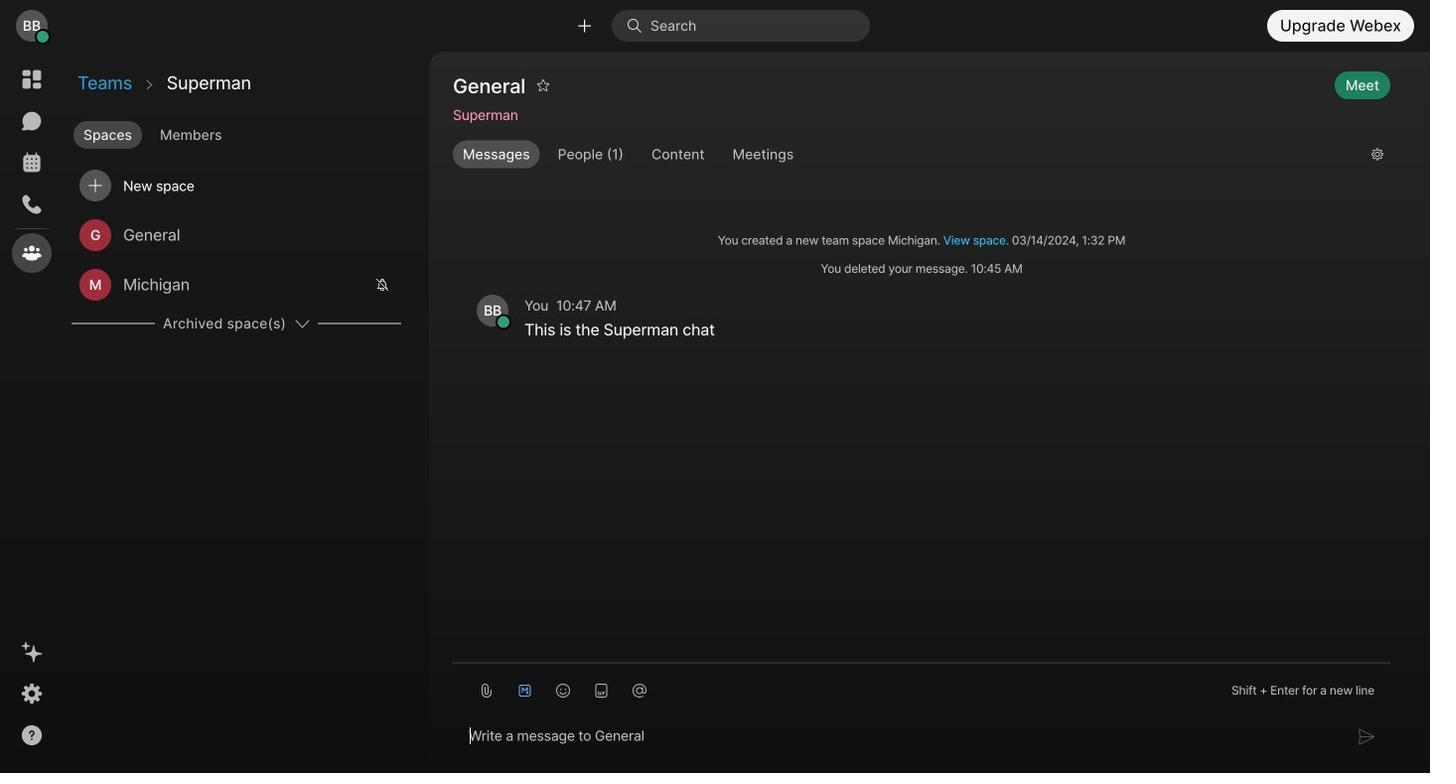 Task type: locate. For each thing, give the bounding box(es) containing it.
arrow down_16 image
[[294, 316, 310, 332]]

messages list
[[453, 183, 1390, 376]]

list item
[[72, 161, 401, 211]]

navigation
[[0, 52, 64, 774]]

tab list
[[70, 113, 427, 151]]

group
[[453, 140, 1356, 168]]



Task type: vqa. For each thing, say whether or not it's contained in the screenshot.
list
no



Task type: describe. For each thing, give the bounding box(es) containing it.
webex tab list
[[12, 60, 52, 273]]

notifications are muted for this space image
[[375, 278, 389, 292]]

michigan, notifications are muted for this space list item
[[72, 260, 401, 310]]

message composer toolbar element
[[453, 664, 1390, 710]]

general list item
[[72, 211, 401, 260]]



